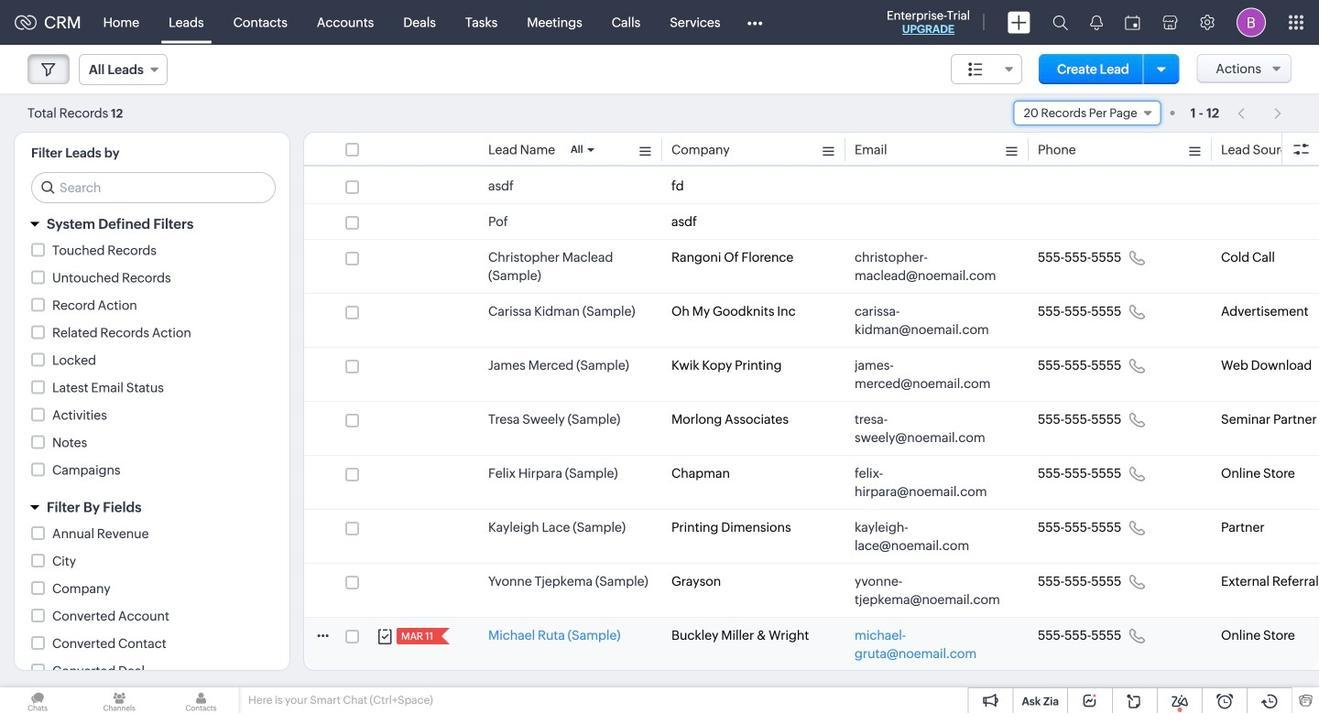 Task type: locate. For each thing, give the bounding box(es) containing it.
Search text field
[[32, 173, 275, 203]]

profile image
[[1237, 8, 1267, 37]]

channels image
[[82, 688, 157, 714]]

signals image
[[1091, 15, 1103, 30]]

search element
[[1042, 0, 1080, 45]]

row group
[[304, 169, 1320, 714]]

size image
[[969, 61, 983, 78]]

contacts image
[[163, 688, 239, 714]]

chats image
[[0, 688, 75, 714]]

navigation
[[1229, 100, 1292, 126]]

None field
[[79, 54, 168, 85], [951, 54, 1023, 84], [1014, 101, 1162, 126], [79, 54, 168, 85], [1014, 101, 1162, 126]]

signals element
[[1080, 0, 1114, 45]]



Task type: describe. For each thing, give the bounding box(es) containing it.
search image
[[1053, 15, 1069, 30]]

none field 'size'
[[951, 54, 1023, 84]]

calendar image
[[1125, 15, 1141, 30]]

profile element
[[1226, 0, 1278, 44]]

logo image
[[15, 15, 37, 30]]

create menu image
[[1008, 11, 1031, 33]]

create menu element
[[997, 0, 1042, 44]]

Other Modules field
[[735, 8, 775, 37]]



